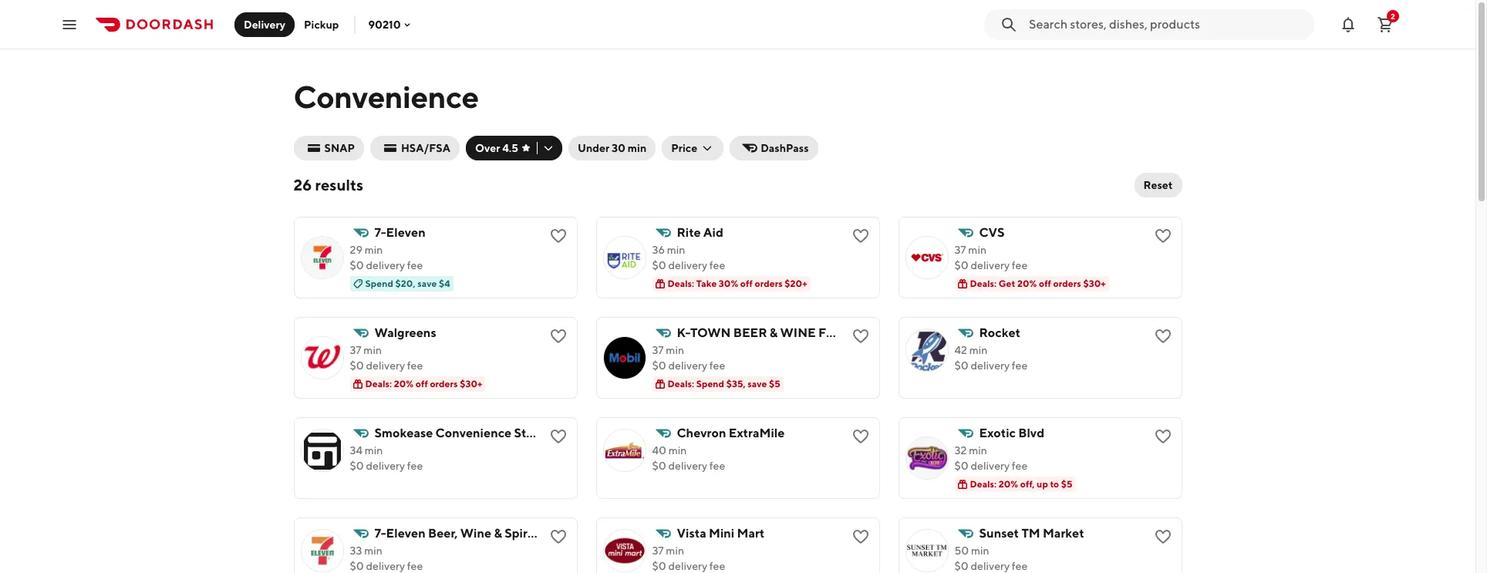 Task type: vqa. For each thing, say whether or not it's contained in the screenshot.


Task type: describe. For each thing, give the bounding box(es) containing it.
deals: for rite aid
[[668, 278, 694, 289]]

min for k-town beer & wine food mart
[[666, 344, 684, 356]]

mini
[[709, 526, 735, 541]]

hsa/fsa
[[401, 142, 450, 154]]

min for walgreens
[[364, 344, 382, 356]]

50
[[955, 545, 969, 557]]

up
[[1037, 478, 1048, 490]]

37 for k-town beer & wine food mart
[[652, 344, 664, 356]]

0 horizontal spatial orders
[[430, 378, 458, 390]]

32 min $0 delivery fee
[[955, 444, 1028, 472]]

$35,
[[726, 378, 746, 390]]

1 horizontal spatial save
[[748, 378, 767, 390]]

34
[[350, 444, 363, 457]]

deals: take 30% off orders $20+
[[668, 278, 807, 289]]

delivery for smokease convenience store
[[366, 460, 405, 472]]

deals: get 20% off orders $30+
[[970, 278, 1106, 289]]

37 for cvs
[[955, 244, 966, 256]]

40
[[652, 444, 667, 457]]

fee for walgreens
[[407, 359, 423, 372]]

under 30 min
[[578, 142, 647, 154]]

37 min $0 delivery fee for k-town beer & wine food mart
[[652, 344, 725, 372]]

0 vertical spatial &
[[770, 326, 778, 340]]

29
[[350, 244, 363, 256]]

$0 for rite aid
[[652, 259, 666, 272]]

0 vertical spatial convenience
[[294, 79, 479, 115]]

0 vertical spatial $30+
[[1083, 278, 1106, 289]]

orders for rite aid
[[755, 278, 783, 289]]

min for sunset tm market
[[971, 545, 990, 557]]

chevron extramile
[[677, 426, 785, 440]]

click to add this store to your saved list image for sunset tm market
[[1154, 528, 1172, 546]]

1 vertical spatial $5
[[1061, 478, 1073, 490]]

vista
[[677, 526, 706, 541]]

get
[[999, 278, 1015, 289]]

30
[[612, 142, 626, 154]]

33 min $0 delivery fee
[[350, 545, 423, 572]]

0 vertical spatial save
[[417, 278, 437, 289]]

fee for rite aid
[[710, 259, 725, 272]]

wine
[[460, 526, 491, 541]]

store
[[514, 426, 545, 440]]

dashpass button
[[730, 136, 818, 160]]

delivery for walgreens
[[366, 359, 405, 372]]

7- for 7-eleven beer, wine & spirits
[[375, 526, 386, 541]]

click to add this store to your saved list image for exotic blvd
[[1154, 427, 1172, 446]]

dashpass
[[761, 142, 809, 154]]

snap
[[324, 142, 355, 154]]

1 vertical spatial convenience
[[436, 426, 512, 440]]

rocket
[[979, 326, 1021, 340]]

40 min $0 delivery fee
[[652, 444, 725, 472]]

$0 for k-town beer & wine food mart
[[652, 359, 666, 372]]

37 min $0 delivery fee for walgreens
[[350, 344, 423, 372]]

spend $20, save $4
[[365, 278, 450, 289]]

min for 7-eleven beer, wine & spirits
[[364, 545, 383, 557]]

rite aid
[[677, 225, 723, 240]]

min for 7-eleven
[[365, 244, 383, 256]]

mart
[[859, 326, 896, 340]]

$0 for smokease convenience store
[[350, 460, 364, 472]]

3 items, open order cart image
[[1376, 15, 1395, 34]]

min for rocket
[[969, 344, 988, 356]]

$0 for chevron extramile
[[652, 460, 666, 472]]

delivery for 7-eleven beer, wine & spirits
[[366, 560, 405, 572]]

delivery for sunset tm market
[[971, 560, 1010, 572]]

walgreens
[[375, 326, 436, 340]]

$4
[[439, 278, 450, 289]]

90210 button
[[368, 18, 413, 30]]

delivery for k-town beer & wine food mart
[[668, 359, 707, 372]]

pickup button
[[295, 12, 348, 37]]

k-town beer & wine food mart
[[677, 326, 896, 340]]

click to add this store to your saved list image for rocket
[[1154, 327, 1172, 346]]

min inside button
[[628, 142, 647, 154]]

click to add this store to your saved list image for 7-eleven
[[549, 227, 567, 245]]

37 min $0 delivery fee for cvs
[[955, 244, 1028, 272]]

32
[[955, 444, 967, 457]]

exotic blvd
[[979, 426, 1045, 440]]

rite
[[677, 225, 701, 240]]

off,
[[1020, 478, 1035, 490]]

extramile
[[729, 426, 785, 440]]

0 horizontal spatial $5
[[769, 378, 781, 390]]

market
[[1043, 526, 1084, 541]]

mart
[[737, 526, 765, 541]]

exotic
[[979, 426, 1016, 440]]

smokease
[[375, 426, 433, 440]]

37 for walgreens
[[350, 344, 361, 356]]

30%
[[719, 278, 739, 289]]

town
[[691, 326, 731, 340]]

$0 for rocket
[[955, 359, 969, 372]]

delivery for vista mini mart
[[668, 560, 707, 572]]

deals: for exotic blvd
[[970, 478, 997, 490]]

click to add this store to your saved list image for walgreens
[[549, 327, 567, 346]]

sunset
[[979, 526, 1019, 541]]

36
[[652, 244, 665, 256]]

notification bell image
[[1339, 15, 1358, 34]]

eleven for 7-eleven beer, wine & spirits
[[386, 526, 426, 541]]

0 horizontal spatial &
[[494, 526, 502, 541]]

$0 for cvs
[[955, 259, 969, 272]]

over 4.5 button
[[466, 136, 562, 160]]

price
[[671, 142, 697, 154]]

90210
[[368, 18, 401, 30]]

k-
[[677, 326, 691, 340]]

off for rite aid
[[740, 278, 753, 289]]

snap button
[[294, 136, 364, 160]]

delivery for chevron extramile
[[668, 460, 707, 472]]

36 min $0 delivery fee
[[652, 244, 725, 272]]

spirits
[[505, 526, 542, 541]]



Task type: locate. For each thing, give the bounding box(es) containing it.
eleven for 7-eleven
[[386, 225, 426, 240]]

20% for walgreens
[[394, 378, 414, 390]]

fee down smokease
[[407, 460, 423, 472]]

1 horizontal spatial $5
[[1061, 478, 1073, 490]]

delivery inside 42 min $0 delivery fee
[[971, 359, 1010, 372]]

save
[[417, 278, 437, 289], [748, 378, 767, 390]]

$0
[[350, 259, 364, 272], [652, 259, 666, 272], [955, 259, 969, 272], [350, 359, 364, 372], [652, 359, 666, 372], [955, 359, 969, 372], [350, 460, 364, 472], [652, 460, 666, 472], [955, 460, 969, 472], [350, 560, 364, 572], [652, 560, 666, 572], [955, 560, 969, 572]]

orders for cvs
[[1053, 278, 1081, 289]]

blvd
[[1019, 426, 1045, 440]]

click to add this store to your saved list image for cvs
[[1154, 227, 1172, 245]]

0 vertical spatial 20%
[[1017, 278, 1037, 289]]

delivery inside 50 min $0 delivery fee
[[971, 560, 1010, 572]]

min inside 32 min $0 delivery fee
[[969, 444, 987, 457]]

$5 right $35,
[[769, 378, 781, 390]]

1 vertical spatial 7-
[[375, 526, 386, 541]]

1 vertical spatial spend
[[696, 378, 724, 390]]

0 horizontal spatial $30+
[[460, 378, 482, 390]]

min right 33 on the left bottom of page
[[364, 545, 383, 557]]

20% for exotic blvd
[[999, 478, 1018, 490]]

click to add this store to your saved list image for chevron extramile
[[851, 427, 870, 446]]

off for cvs
[[1039, 278, 1052, 289]]

fee down 7-eleven beer, wine & spirits
[[407, 560, 423, 572]]

fee inside 42 min $0 delivery fee
[[1012, 359, 1028, 372]]

under
[[578, 142, 609, 154]]

reset
[[1144, 179, 1173, 191]]

7-
[[375, 225, 386, 240], [375, 526, 386, 541]]

$0 inside 32 min $0 delivery fee
[[955, 460, 969, 472]]

spend left $20,
[[365, 278, 393, 289]]

delivery for rocket
[[971, 359, 1010, 372]]

$5 right to
[[1061, 478, 1073, 490]]

off
[[740, 278, 753, 289], [1039, 278, 1052, 289], [416, 378, 428, 390]]

& right beer
[[770, 326, 778, 340]]

min inside the 34 min $0 delivery fee
[[365, 444, 383, 457]]

min for chevron extramile
[[669, 444, 687, 457]]

$0 for walgreens
[[350, 359, 364, 372]]

wine
[[780, 326, 816, 340]]

delivery inside 29 min $0 delivery fee
[[366, 259, 405, 272]]

min down the vista
[[666, 545, 684, 557]]

off right 30%
[[740, 278, 753, 289]]

min right 32
[[969, 444, 987, 457]]

7- for 7-eleven
[[375, 225, 386, 240]]

price button
[[662, 136, 724, 160]]

min for smokease convenience store
[[365, 444, 383, 457]]

2 eleven from the top
[[386, 526, 426, 541]]

min down cvs
[[968, 244, 987, 256]]

hsa/fsa button
[[370, 136, 460, 160]]

deals: left take
[[668, 278, 694, 289]]

chevron
[[677, 426, 726, 440]]

delivery inside 32 min $0 delivery fee
[[971, 460, 1010, 472]]

$0 for exotic blvd
[[955, 460, 969, 472]]

min inside 36 min $0 delivery fee
[[667, 244, 685, 256]]

deals: for walgreens
[[365, 378, 392, 390]]

fee for cvs
[[1012, 259, 1028, 272]]

fee up deals: 20% off orders $30+
[[407, 359, 423, 372]]

2 7- from the top
[[375, 526, 386, 541]]

1 vertical spatial $30+
[[460, 378, 482, 390]]

7-eleven
[[375, 225, 426, 240]]

fee up take
[[710, 259, 725, 272]]

min right the 50 on the right of page
[[971, 545, 990, 557]]

1 vertical spatial 20%
[[394, 378, 414, 390]]

convenience left store
[[436, 426, 512, 440]]

fee up spend $20, save $4
[[407, 259, 423, 272]]

fee inside 50 min $0 delivery fee
[[1012, 560, 1028, 572]]

fee up deals: spend $35, save $5
[[710, 359, 725, 372]]

$0 inside 42 min $0 delivery fee
[[955, 359, 969, 372]]

min for cvs
[[968, 244, 987, 256]]

1 vertical spatial &
[[494, 526, 502, 541]]

deals: for k-town beer & wine food mart
[[668, 378, 694, 390]]

delivery inside '33 min $0 delivery fee'
[[366, 560, 405, 572]]

20%
[[1017, 278, 1037, 289], [394, 378, 414, 390], [999, 478, 1018, 490]]

deals: down k-
[[668, 378, 694, 390]]

deals: 20% off orders $30+
[[365, 378, 482, 390]]

over
[[475, 142, 500, 154]]

open menu image
[[60, 15, 79, 34]]

$0 for vista mini mart
[[652, 560, 666, 572]]

delivery for cvs
[[971, 259, 1010, 272]]

deals:
[[668, 278, 694, 289], [970, 278, 997, 289], [365, 378, 392, 390], [668, 378, 694, 390], [970, 478, 997, 490]]

26
[[294, 176, 312, 194]]

min right 40
[[669, 444, 687, 457]]

fee for 7-eleven beer, wine & spirits
[[407, 560, 423, 572]]

fee inside 29 min $0 delivery fee
[[407, 259, 423, 272]]

min for vista mini mart
[[666, 545, 684, 557]]

37 min $0 delivery fee for vista mini mart
[[652, 545, 725, 572]]

click to add this store to your saved list image
[[549, 327, 567, 346], [851, 327, 870, 346], [1154, 327, 1172, 346], [851, 528, 870, 546]]

$0 for sunset tm market
[[955, 560, 969, 572]]

0 vertical spatial 7-
[[375, 225, 386, 240]]

deals: for cvs
[[970, 278, 997, 289]]

$0 inside '33 min $0 delivery fee'
[[350, 560, 364, 572]]

min right "36"
[[667, 244, 685, 256]]

fee for k-town beer & wine food mart
[[710, 359, 725, 372]]

click to add this store to your saved list image for vista mini mart
[[851, 528, 870, 546]]

7- up '33 min $0 delivery fee'
[[375, 526, 386, 541]]

over 4.5
[[475, 142, 518, 154]]

min right 42
[[969, 344, 988, 356]]

fee inside '33 min $0 delivery fee'
[[407, 560, 423, 572]]

min inside 42 min $0 delivery fee
[[969, 344, 988, 356]]

37
[[955, 244, 966, 256], [350, 344, 361, 356], [652, 344, 664, 356], [652, 545, 664, 557]]

26 results
[[294, 176, 363, 194]]

37 min $0 delivery fee down k-
[[652, 344, 725, 372]]

42 min $0 delivery fee
[[955, 344, 1028, 372]]

aid
[[703, 225, 723, 240]]

fee for sunset tm market
[[1012, 560, 1028, 572]]

fee up deals: 20% off, up to $5
[[1012, 460, 1028, 472]]

7- up 29 min $0 delivery fee
[[375, 225, 386, 240]]

fee for smokease convenience store
[[407, 460, 423, 472]]

1 7- from the top
[[375, 225, 386, 240]]

1 vertical spatial eleven
[[386, 526, 426, 541]]

off up smokease
[[416, 378, 428, 390]]

spend
[[365, 278, 393, 289], [696, 378, 724, 390]]

fee inside 40 min $0 delivery fee
[[710, 460, 725, 472]]

deals: spend $35, save $5
[[668, 378, 781, 390]]

min inside 29 min $0 delivery fee
[[365, 244, 383, 256]]

click to add this store to your saved list image for 7-eleven beer, wine & spirits
[[549, 528, 567, 546]]

$5
[[769, 378, 781, 390], [1061, 478, 1073, 490]]

1 horizontal spatial $30+
[[1083, 278, 1106, 289]]

take
[[696, 278, 717, 289]]

deals: 20% off, up to $5
[[970, 478, 1073, 490]]

2 vertical spatial 20%
[[999, 478, 1018, 490]]

fee up get
[[1012, 259, 1028, 272]]

20% left off,
[[999, 478, 1018, 490]]

eleven
[[386, 225, 426, 240], [386, 526, 426, 541]]

& right wine
[[494, 526, 502, 541]]

1 horizontal spatial &
[[770, 326, 778, 340]]

sunset tm market
[[979, 526, 1084, 541]]

fee for chevron extramile
[[710, 460, 725, 472]]

click to add this store to your saved list image for smokease convenience store
[[549, 427, 567, 446]]

min for exotic blvd
[[969, 444, 987, 457]]

to
[[1050, 478, 1059, 490]]

results
[[315, 176, 363, 194]]

37 min $0 delivery fee down cvs
[[955, 244, 1028, 272]]

0 horizontal spatial spend
[[365, 278, 393, 289]]

min right 34
[[365, 444, 383, 457]]

orders left $20+
[[755, 278, 783, 289]]

$20+
[[785, 278, 807, 289]]

$0 inside 50 min $0 delivery fee
[[955, 560, 969, 572]]

$0 inside 29 min $0 delivery fee
[[350, 259, 364, 272]]

1 eleven from the top
[[386, 225, 426, 240]]

save right $35,
[[748, 378, 767, 390]]

delivery inside the 34 min $0 delivery fee
[[366, 460, 405, 472]]

min inside '33 min $0 delivery fee'
[[364, 545, 383, 557]]

under 30 min button
[[569, 136, 656, 160]]

37 min $0 delivery fee down walgreens
[[350, 344, 423, 372]]

2
[[1391, 11, 1395, 20]]

1 horizontal spatial spend
[[696, 378, 724, 390]]

2 horizontal spatial orders
[[1053, 278, 1081, 289]]

click to add this store to your saved list image for rite aid
[[851, 227, 870, 245]]

orders right get
[[1053, 278, 1081, 289]]

37 min $0 delivery fee down the vista
[[652, 545, 725, 572]]

20% up smokease
[[394, 378, 414, 390]]

34 min $0 delivery fee
[[350, 444, 423, 472]]

min
[[628, 142, 647, 154], [365, 244, 383, 256], [667, 244, 685, 256], [968, 244, 987, 256], [364, 344, 382, 356], [666, 344, 684, 356], [969, 344, 988, 356], [365, 444, 383, 457], [669, 444, 687, 457], [969, 444, 987, 457], [364, 545, 383, 557], [666, 545, 684, 557], [971, 545, 990, 557]]

save left $4
[[417, 278, 437, 289]]

min inside 40 min $0 delivery fee
[[669, 444, 687, 457]]

eleven up '33 min $0 delivery fee'
[[386, 526, 426, 541]]

7-eleven beer, wine & spirits
[[375, 526, 542, 541]]

delivery inside 40 min $0 delivery fee
[[668, 460, 707, 472]]

fee inside 36 min $0 delivery fee
[[710, 259, 725, 272]]

$30+
[[1083, 278, 1106, 289], [460, 378, 482, 390]]

deals: up smokease
[[365, 378, 392, 390]]

reset button
[[1134, 173, 1182, 197]]

fee inside 32 min $0 delivery fee
[[1012, 460, 1028, 472]]

tm
[[1022, 526, 1040, 541]]

spend left $35,
[[696, 378, 724, 390]]

delivery button
[[235, 12, 295, 37]]

min down walgreens
[[364, 344, 382, 356]]

click to add this store to your saved list image for k-town beer & wine food mart
[[851, 327, 870, 346]]

0 horizontal spatial off
[[416, 378, 428, 390]]

delivery for exotic blvd
[[971, 460, 1010, 472]]

fee down rocket
[[1012, 359, 1028, 372]]

0 vertical spatial eleven
[[386, 225, 426, 240]]

convenience
[[294, 79, 479, 115], [436, 426, 512, 440]]

smokease convenience store
[[375, 426, 545, 440]]

fee
[[407, 259, 423, 272], [710, 259, 725, 272], [1012, 259, 1028, 272], [407, 359, 423, 372], [710, 359, 725, 372], [1012, 359, 1028, 372], [407, 460, 423, 472], [710, 460, 725, 472], [1012, 460, 1028, 472], [407, 560, 423, 572], [710, 560, 725, 572], [1012, 560, 1028, 572]]

0 horizontal spatial save
[[417, 278, 437, 289]]

fee for exotic blvd
[[1012, 460, 1028, 472]]

$0 for 7-eleven
[[350, 259, 364, 272]]

fee down vista mini mart on the bottom
[[710, 560, 725, 572]]

fee down tm
[[1012, 560, 1028, 572]]

Store search: begin typing to search for stores available on DoorDash text field
[[1029, 16, 1305, 33]]

fee down chevron extramile
[[710, 460, 725, 472]]

min down k-
[[666, 344, 684, 356]]

2 button
[[1370, 9, 1401, 40]]

1 vertical spatial save
[[748, 378, 767, 390]]

min for rite aid
[[667, 244, 685, 256]]

eleven up 29 min $0 delivery fee
[[386, 225, 426, 240]]

convenience up hsa/fsa button
[[294, 79, 479, 115]]

fee for 7-eleven
[[407, 259, 423, 272]]

min right 29
[[365, 244, 383, 256]]

deals: down 32 min $0 delivery fee
[[970, 478, 997, 490]]

20% right get
[[1017, 278, 1037, 289]]

delivery for rite aid
[[668, 259, 707, 272]]

$0 inside the 34 min $0 delivery fee
[[350, 460, 364, 472]]

beer,
[[428, 526, 458, 541]]

33
[[350, 545, 362, 557]]

$0 inside 40 min $0 delivery fee
[[652, 460, 666, 472]]

click to add this store to your saved list image
[[549, 227, 567, 245], [851, 227, 870, 245], [1154, 227, 1172, 245], [549, 427, 567, 446], [851, 427, 870, 446], [1154, 427, 1172, 446], [549, 528, 567, 546], [1154, 528, 1172, 546]]

1 horizontal spatial off
[[740, 278, 753, 289]]

0 vertical spatial spend
[[365, 278, 393, 289]]

&
[[770, 326, 778, 340], [494, 526, 502, 541]]

delivery for 7-eleven
[[366, 259, 405, 272]]

$20,
[[395, 278, 416, 289]]

min inside 50 min $0 delivery fee
[[971, 545, 990, 557]]

fee for vista mini mart
[[710, 560, 725, 572]]

beer
[[733, 326, 767, 340]]

cvs
[[979, 225, 1005, 240]]

orders
[[755, 278, 783, 289], [1053, 278, 1081, 289], [430, 378, 458, 390]]

0 vertical spatial $5
[[769, 378, 781, 390]]

food
[[818, 326, 857, 340]]

2 horizontal spatial off
[[1039, 278, 1052, 289]]

37 for vista mini mart
[[652, 545, 664, 557]]

off right get
[[1039, 278, 1052, 289]]

min right 30
[[628, 142, 647, 154]]

29 min $0 delivery fee
[[350, 244, 423, 272]]

$0 for 7-eleven beer, wine & spirits
[[350, 560, 364, 572]]

vista mini mart
[[677, 526, 765, 541]]

delivery
[[244, 18, 285, 30]]

42
[[955, 344, 967, 356]]

$0 inside 36 min $0 delivery fee
[[652, 259, 666, 272]]

4.5
[[502, 142, 518, 154]]

1 horizontal spatial orders
[[755, 278, 783, 289]]

pickup
[[304, 18, 339, 30]]

50 min $0 delivery fee
[[955, 545, 1028, 572]]

fee for rocket
[[1012, 359, 1028, 372]]

fee inside the 34 min $0 delivery fee
[[407, 460, 423, 472]]

delivery inside 36 min $0 delivery fee
[[668, 259, 707, 272]]

orders up smokease convenience store at the bottom left of the page
[[430, 378, 458, 390]]

deals: left get
[[970, 278, 997, 289]]



